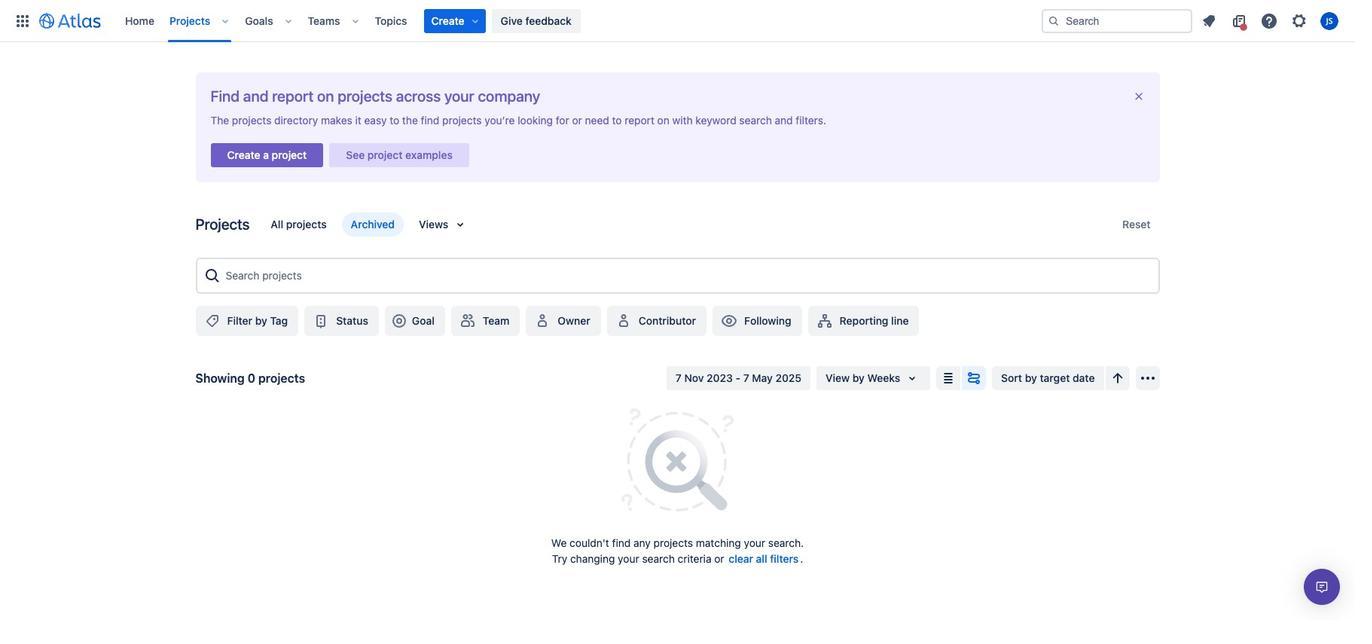 Task type: describe. For each thing, give the bounding box(es) containing it.
status image
[[312, 312, 330, 330]]

home link
[[121, 9, 159, 33]]

1 to from the left
[[390, 114, 400, 127]]

view by weeks button
[[817, 366, 931, 390]]

-
[[736, 372, 741, 384]]

topics
[[375, 14, 407, 27]]

clear all filters button
[[728, 551, 801, 569]]

clear
[[729, 552, 754, 565]]

all
[[271, 218, 283, 231]]

couldn't
[[570, 537, 610, 549]]

contributor button
[[607, 306, 707, 336]]

2023
[[707, 372, 733, 384]]

1 vertical spatial on
[[658, 114, 670, 127]]

feedback
[[526, 14, 572, 27]]

all projects button
[[262, 213, 336, 237]]

by for view
[[853, 372, 865, 384]]

all
[[756, 552, 768, 565]]

try
[[552, 552, 568, 565]]

following
[[745, 314, 792, 327]]

your for company
[[445, 87, 475, 105]]

tag
[[270, 314, 288, 327]]

directory
[[274, 114, 318, 127]]

showing 0 projects
[[196, 372, 305, 385]]

sort by target date button
[[993, 366, 1105, 390]]

archived button
[[342, 213, 404, 237]]

create a project
[[227, 148, 307, 161]]

reporting
[[840, 314, 889, 327]]

projects left you're
[[442, 114, 482, 127]]

easy
[[364, 114, 387, 127]]

give feedback button
[[492, 9, 581, 33]]

filter
[[227, 314, 253, 327]]

0 vertical spatial find
[[421, 114, 440, 127]]

owner
[[558, 314, 591, 327]]

help image
[[1261, 12, 1279, 30]]

more options image
[[1139, 369, 1157, 387]]

examples
[[406, 148, 453, 161]]

change date range format image
[[904, 369, 922, 387]]

weeks
[[868, 372, 901, 384]]

showing
[[196, 372, 245, 385]]

date
[[1073, 372, 1096, 384]]

2 to from the left
[[612, 114, 622, 127]]

target
[[1040, 372, 1071, 384]]

filters
[[770, 552, 799, 565]]

open intercom messenger image
[[1314, 578, 1332, 596]]

by for sort
[[1026, 372, 1038, 384]]

the
[[211, 114, 229, 127]]

projects link
[[165, 9, 215, 33]]

projects right the the
[[232, 114, 272, 127]]

create a project button
[[211, 139, 324, 172]]

or for for
[[572, 114, 582, 127]]

contributor
[[639, 314, 696, 327]]

2 7 from the left
[[744, 372, 750, 384]]

need
[[585, 114, 610, 127]]

1 vertical spatial report
[[625, 114, 655, 127]]

find
[[211, 87, 240, 105]]

view by weeks
[[826, 372, 901, 384]]

give
[[501, 14, 523, 27]]

search.
[[769, 537, 804, 549]]

search projects image
[[203, 267, 221, 285]]

topics link
[[370, 9, 412, 33]]

the
[[402, 114, 418, 127]]

views button
[[410, 213, 479, 237]]

reverse sort order image
[[1109, 369, 1127, 387]]

project inside create a project button
[[272, 148, 307, 161]]

0 horizontal spatial report
[[272, 87, 314, 105]]

top element
[[9, 0, 1042, 42]]

projects inside we couldn't find any projects matching your search. try changing your search criteria or clear all filters .
[[654, 537, 693, 549]]

it
[[355, 114, 362, 127]]

1 vertical spatial projects
[[196, 216, 250, 233]]

following image
[[721, 312, 739, 330]]

owner button
[[526, 306, 601, 336]]

see project examples
[[346, 148, 453, 161]]

status button
[[305, 306, 379, 336]]

your for search.
[[744, 537, 766, 549]]

find and report on projects across your company
[[211, 87, 541, 105]]

create for create a project
[[227, 148, 260, 161]]



Task type: locate. For each thing, give the bounding box(es) containing it.
1 vertical spatial or
[[715, 552, 725, 565]]

2 vertical spatial your
[[618, 552, 640, 565]]

by right sort
[[1026, 372, 1038, 384]]

home
[[125, 14, 155, 27]]

see
[[346, 148, 365, 161]]

by inside dropdown button
[[1026, 372, 1038, 384]]

all projects
[[271, 218, 327, 231]]

0 horizontal spatial by
[[255, 314, 267, 327]]

0 vertical spatial projects
[[170, 14, 210, 27]]

the projects directory makes it easy to the find projects you're looking for or need to report on with keyword search and filters.
[[211, 114, 827, 127]]

display as list image
[[940, 369, 958, 387]]

2 horizontal spatial by
[[1026, 372, 1038, 384]]

or inside we couldn't find any projects matching your search. try changing your search criteria or clear all filters .
[[715, 552, 725, 565]]

matching
[[696, 537, 741, 549]]

and left filters.
[[775, 114, 793, 127]]

2025
[[776, 372, 802, 384]]

you're
[[485, 114, 515, 127]]

projects up the search projects 'image'
[[196, 216, 250, 233]]

create right topics at left top
[[432, 14, 465, 27]]

or
[[572, 114, 582, 127], [715, 552, 725, 565]]

your up "all"
[[744, 537, 766, 549]]

report up directory
[[272, 87, 314, 105]]

1 vertical spatial create
[[227, 148, 260, 161]]

we
[[552, 537, 567, 549]]

1 vertical spatial find
[[612, 537, 631, 549]]

makes
[[321, 114, 353, 127]]

banner
[[0, 0, 1356, 42]]

by left "tag"
[[255, 314, 267, 327]]

0 vertical spatial search
[[740, 114, 772, 127]]

projects right home
[[170, 14, 210, 27]]

sort
[[1002, 372, 1023, 384]]

search down "any"
[[643, 552, 675, 565]]

for
[[556, 114, 570, 127]]

a
[[263, 148, 269, 161]]

0
[[248, 372, 256, 385]]

account image
[[1321, 12, 1339, 30]]

0 horizontal spatial find
[[421, 114, 440, 127]]

0 horizontal spatial on
[[317, 87, 334, 105]]

report right need
[[625, 114, 655, 127]]

7 nov 2023 - 7 may 2025
[[676, 372, 802, 384]]

goals
[[245, 14, 273, 27]]

filters.
[[796, 114, 827, 127]]

2 horizontal spatial your
[[744, 537, 766, 549]]

projects
[[338, 87, 393, 105], [232, 114, 272, 127], [442, 114, 482, 127], [286, 218, 327, 231], [258, 372, 305, 385], [654, 537, 693, 549]]

line
[[892, 314, 909, 327]]

team
[[483, 314, 510, 327]]

notifications image
[[1201, 12, 1219, 30]]

reset
[[1123, 218, 1151, 231]]

0 horizontal spatial search
[[643, 552, 675, 565]]

0 vertical spatial on
[[317, 87, 334, 105]]

7 left nov
[[676, 372, 682, 384]]

create
[[432, 14, 465, 27], [227, 148, 260, 161]]

7 right -
[[744, 372, 750, 384]]

1 project from the left
[[272, 148, 307, 161]]

0 horizontal spatial your
[[445, 87, 475, 105]]

to
[[390, 114, 400, 127], [612, 114, 622, 127]]

search right keyword
[[740, 114, 772, 127]]

archived
[[351, 218, 395, 231]]

project right see on the top
[[368, 148, 403, 161]]

1 horizontal spatial search
[[740, 114, 772, 127]]

your down "any"
[[618, 552, 640, 565]]

0 horizontal spatial or
[[572, 114, 582, 127]]

changing
[[571, 552, 615, 565]]

or down matching
[[715, 552, 725, 565]]

1 horizontal spatial find
[[612, 537, 631, 549]]

report
[[272, 87, 314, 105], [625, 114, 655, 127]]

by for filter
[[255, 314, 267, 327]]

0 horizontal spatial 7
[[676, 372, 682, 384]]

views
[[419, 218, 449, 231]]

0 horizontal spatial create
[[227, 148, 260, 161]]

projects
[[170, 14, 210, 27], [196, 216, 250, 233]]

0 vertical spatial and
[[243, 87, 269, 105]]

by inside popup button
[[853, 372, 865, 384]]

projects up it at left
[[338, 87, 393, 105]]

on left with
[[658, 114, 670, 127]]

settings image
[[1291, 12, 1309, 30]]

we couldn't find any projects matching your search. try changing your search criteria or clear all filters .
[[552, 537, 804, 565]]

0 horizontal spatial and
[[243, 87, 269, 105]]

2 project from the left
[[368, 148, 403, 161]]

1 horizontal spatial create
[[432, 14, 465, 27]]

banner containing home
[[0, 0, 1356, 42]]

0 vertical spatial or
[[572, 114, 582, 127]]

teams
[[308, 14, 340, 27]]

0 horizontal spatial to
[[390, 114, 400, 127]]

1 horizontal spatial 7
[[744, 372, 750, 384]]

tag image
[[203, 312, 221, 330]]

7
[[676, 372, 682, 384], [744, 372, 750, 384]]

may
[[752, 372, 773, 384]]

Search projects field
[[221, 262, 1153, 289]]

criteria
[[678, 552, 712, 565]]

status
[[336, 314, 368, 327]]

nov
[[685, 372, 704, 384]]

1 horizontal spatial report
[[625, 114, 655, 127]]

find right the
[[421, 114, 440, 127]]

0 vertical spatial report
[[272, 87, 314, 105]]

1 horizontal spatial your
[[618, 552, 640, 565]]

by inside button
[[255, 314, 267, 327]]

1 vertical spatial search
[[643, 552, 675, 565]]

projects inside all projects button
[[286, 218, 327, 231]]

switch to... image
[[14, 12, 32, 30]]

projects right "0"
[[258, 372, 305, 385]]

close banner image
[[1133, 90, 1145, 103]]

create button
[[424, 9, 486, 33]]

reporting line
[[840, 314, 909, 327]]

reset button
[[1114, 213, 1160, 237]]

0 horizontal spatial project
[[272, 148, 307, 161]]

0 vertical spatial your
[[445, 87, 475, 105]]

reporting line button
[[808, 306, 920, 336]]

.
[[801, 552, 804, 565]]

company
[[478, 87, 541, 105]]

teams link
[[303, 9, 345, 33]]

your right across
[[445, 87, 475, 105]]

by right view
[[853, 372, 865, 384]]

any
[[634, 537, 651, 549]]

1 vertical spatial your
[[744, 537, 766, 549]]

team button
[[451, 306, 520, 336]]

create inside button
[[227, 148, 260, 161]]

by
[[255, 314, 267, 327], [853, 372, 865, 384], [1026, 372, 1038, 384]]

1 horizontal spatial or
[[715, 552, 725, 565]]

filter by tag
[[227, 314, 288, 327]]

1 horizontal spatial on
[[658, 114, 670, 127]]

projects up criteria
[[654, 537, 693, 549]]

projects inside top element
[[170, 14, 210, 27]]

find
[[421, 114, 440, 127], [612, 537, 631, 549]]

project right the a
[[272, 148, 307, 161]]

projects right all on the top left
[[286, 218, 327, 231]]

find inside we couldn't find any projects matching your search. try changing your search criteria or clear all filters .
[[612, 537, 631, 549]]

search image
[[1048, 15, 1060, 27]]

create for create
[[432, 14, 465, 27]]

display as timeline image
[[966, 369, 984, 387]]

create left the a
[[227, 148, 260, 161]]

give feedback
[[501, 14, 572, 27]]

goals link
[[241, 9, 278, 33]]

on up makes
[[317, 87, 334, 105]]

1 7 from the left
[[676, 372, 682, 384]]

1 horizontal spatial and
[[775, 114, 793, 127]]

keyword
[[696, 114, 737, 127]]

your
[[445, 87, 475, 105], [744, 537, 766, 549], [618, 552, 640, 565]]

project
[[272, 148, 307, 161], [368, 148, 403, 161]]

across
[[396, 87, 441, 105]]

1 horizontal spatial to
[[612, 114, 622, 127]]

1 horizontal spatial by
[[853, 372, 865, 384]]

looking
[[518, 114, 553, 127]]

or for criteria
[[715, 552, 725, 565]]

search inside we couldn't find any projects matching your search. try changing your search criteria or clear all filters .
[[643, 552, 675, 565]]

goal
[[412, 314, 435, 327]]

with
[[673, 114, 693, 127]]

project inside "see project examples" button
[[368, 148, 403, 161]]

and
[[243, 87, 269, 105], [775, 114, 793, 127]]

7 nov 2023 - 7 may 2025 button
[[667, 366, 811, 390]]

1 vertical spatial and
[[775, 114, 793, 127]]

following button
[[713, 306, 802, 336]]

to left the
[[390, 114, 400, 127]]

search
[[740, 114, 772, 127], [643, 552, 675, 565]]

or right for
[[572, 114, 582, 127]]

to right need
[[612, 114, 622, 127]]

sort by target date
[[1002, 372, 1096, 384]]

1 horizontal spatial project
[[368, 148, 403, 161]]

and right find
[[243, 87, 269, 105]]

Search field
[[1042, 9, 1193, 33]]

find left "any"
[[612, 537, 631, 549]]

0 vertical spatial create
[[432, 14, 465, 27]]

filter by tag button
[[196, 306, 299, 336]]

goal button
[[385, 306, 445, 336]]

view
[[826, 372, 850, 384]]

create inside dropdown button
[[432, 14, 465, 27]]

see project examples button
[[330, 139, 469, 172]]



Task type: vqa. For each thing, say whether or not it's contained in the screenshot.
top confluence "image"
no



